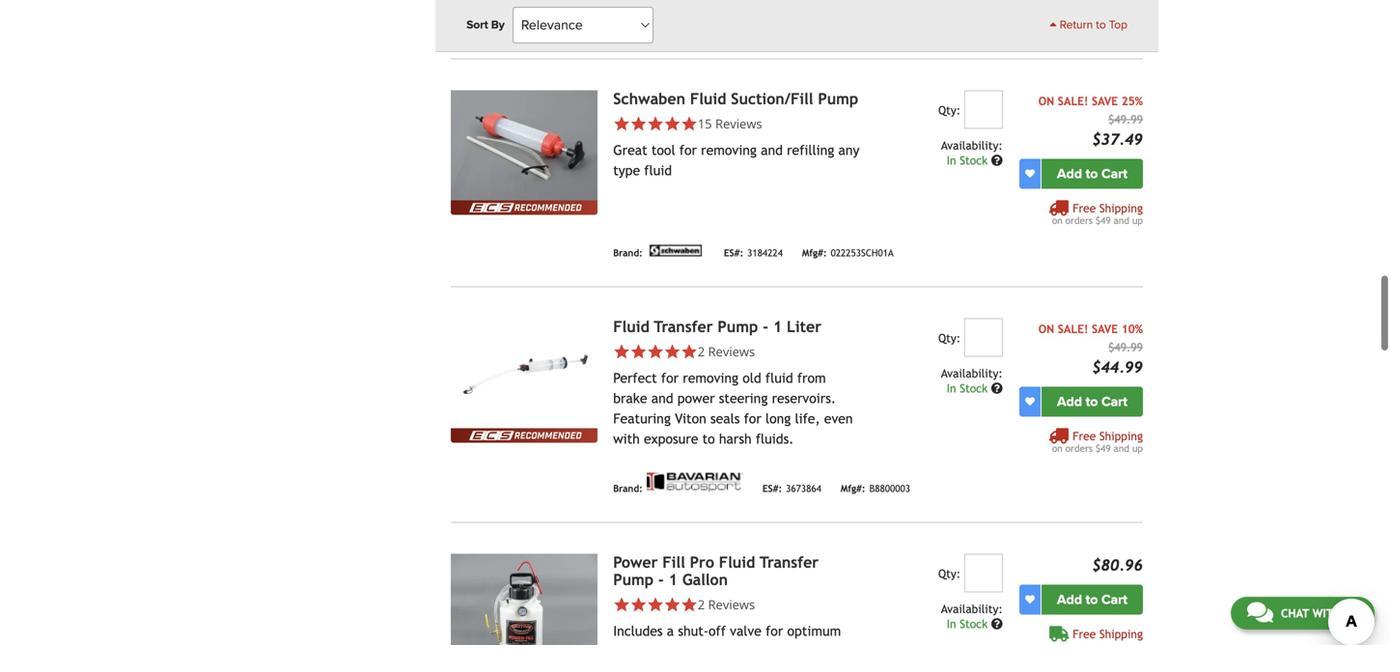Task type: locate. For each thing, give the bounding box(es) containing it.
2 add from the top
[[1058, 393, 1083, 410]]

$49.99 down 10%
[[1109, 340, 1144, 354]]

mfg#: 022253sch01a
[[803, 247, 894, 258]]

0 vertical spatial 2 reviews
[[698, 343, 756, 360]]

2 add to cart from the top
[[1058, 393, 1128, 410]]

power fill pro fluid transfer pump - 1 gallon link
[[614, 553, 819, 588]]

free
[[1073, 201, 1097, 215], [1073, 429, 1097, 443], [1073, 627, 1097, 641]]

add to wish list image
[[1026, 595, 1035, 604]]

1 vertical spatial add to wish list image
[[1026, 397, 1035, 406]]

1 stock from the top
[[960, 153, 988, 167]]

0 vertical spatial sale!
[[1058, 94, 1089, 107]]

mfg#: left b8800003
[[841, 483, 866, 494]]

1 up from the top
[[1133, 215, 1144, 226]]

1 in stock from the top
[[947, 153, 992, 167]]

for right tool
[[680, 142, 697, 158]]

2 2 from the top
[[698, 596, 705, 613]]

add to cart button for $44.99
[[1042, 387, 1144, 417]]

pump
[[818, 90, 859, 107], [718, 318, 759, 335], [614, 571, 654, 588]]

022253sch01a
[[831, 247, 894, 258]]

$49.99 for $44.99
[[1109, 340, 1144, 354]]

2 reviews up off in the right bottom of the page
[[698, 596, 756, 613]]

on inside on sale!                         save 25% $49.99 $37.49
[[1039, 94, 1055, 107]]

1 vertical spatial ecs tuning recommends this product. image
[[451, 428, 598, 443]]

0 vertical spatial -
[[763, 318, 769, 335]]

2 vertical spatial pump
[[614, 571, 654, 588]]

- left liter
[[763, 318, 769, 335]]

by
[[491, 18, 505, 32]]

sale! left 10%
[[1058, 322, 1089, 335]]

add down on sale!                         save 10% $49.99 $44.99
[[1058, 393, 1083, 410]]

question circle image
[[992, 154, 1003, 166]]

up down $37.49
[[1133, 215, 1144, 226]]

0 vertical spatial free
[[1073, 201, 1097, 215]]

es#: for suction/fill
[[724, 247, 744, 258]]

2 brand: from the top
[[614, 247, 643, 258]]

2 vertical spatial add to cart button
[[1042, 585, 1144, 615]]

2 vertical spatial brand:
[[614, 483, 643, 494]]

1 vertical spatial shipping
[[1100, 429, 1144, 443]]

save left 25%
[[1092, 94, 1119, 107]]

1 sale! from the top
[[1058, 94, 1089, 107]]

1 horizontal spatial es#:
[[763, 483, 783, 494]]

for inside includes a shut-off valve for optimum control and less mess
[[766, 623, 784, 639]]

stock for $37.49
[[960, 153, 988, 167]]

cart
[[1102, 165, 1128, 182], [1102, 393, 1128, 410], [1102, 591, 1128, 608]]

1 vertical spatial stock
[[960, 381, 988, 395]]

on left 10%
[[1039, 322, 1055, 335]]

fluid
[[645, 163, 672, 178], [766, 370, 794, 386]]

ecs tuning recommends this product. image
[[451, 200, 598, 215], [451, 428, 598, 443]]

sale! inside on sale!                         save 10% $49.99 $44.99
[[1058, 322, 1089, 335]]

1 brand: from the top
[[614, 19, 643, 30]]

from
[[798, 370, 826, 386]]

0 horizontal spatial with
[[614, 431, 640, 447]]

save inside on sale!                         save 10% $49.99 $44.99
[[1092, 322, 1119, 335]]

0 vertical spatial transfer
[[654, 318, 713, 335]]

2 vertical spatial cart
[[1102, 591, 1128, 608]]

in stock
[[947, 153, 992, 167], [947, 381, 992, 395], [947, 617, 992, 631]]

reviews for suction/fill
[[716, 115, 763, 132]]

up for $37.49
[[1133, 215, 1144, 226]]

es#: for pump
[[763, 483, 783, 494]]

save inside on sale!                         save 25% $49.99 $37.49
[[1092, 94, 1119, 107]]

reviews
[[716, 115, 763, 132], [708, 343, 756, 360], [708, 596, 756, 613]]

0 horizontal spatial mfg#:
[[803, 247, 827, 258]]

2 vertical spatial in stock
[[947, 617, 992, 631]]

free shipping on orders $49 and up
[[1053, 201, 1144, 226], [1053, 429, 1144, 454]]

$49 down $44.99 at bottom
[[1096, 443, 1111, 454]]

2 add to cart button from the top
[[1042, 387, 1144, 417]]

es#: left 3673864
[[763, 483, 783, 494]]

includes a shut-off valve for optimum control and less mess
[[614, 623, 842, 645]]

2 save from the top
[[1092, 322, 1119, 335]]

2 stock from the top
[[960, 381, 988, 395]]

qty:
[[939, 103, 961, 117], [939, 331, 961, 345], [939, 567, 961, 580]]

to for add to cart button related to $44.99
[[1086, 393, 1099, 410]]

in stock for $44.99
[[947, 381, 992, 395]]

long
[[766, 411, 791, 426]]

0 vertical spatial save
[[1092, 94, 1119, 107]]

mfg#: for fluid transfer pump - 1 liter
[[841, 483, 866, 494]]

and inside great tool for removing and refilling any type fluid
[[761, 142, 783, 158]]

2 vertical spatial in
[[947, 617, 957, 631]]

3 availability: from the top
[[942, 602, 1003, 616]]

1 add to cart button from the top
[[1042, 159, 1144, 189]]

1 $49 from the top
[[1096, 215, 1111, 226]]

add to cart down $37.49
[[1058, 165, 1128, 182]]

on for $44.99
[[1053, 443, 1063, 454]]

sale!
[[1058, 94, 1089, 107], [1058, 322, 1089, 335]]

cart down $80.96
[[1102, 591, 1128, 608]]

0 vertical spatial add to cart
[[1058, 165, 1128, 182]]

1 vertical spatial schwaben - corporate logo image
[[647, 245, 705, 256]]

2 availability: from the top
[[942, 366, 1003, 380]]

2 sale! from the top
[[1058, 322, 1089, 335]]

add for $44.99
[[1058, 393, 1083, 410]]

and left refilling
[[761, 142, 783, 158]]

add to wish list image
[[1026, 169, 1035, 178], [1026, 397, 1035, 406]]

fluid right old
[[766, 370, 794, 386]]

2 down fluid transfer pump - 1 liter link
[[698, 343, 705, 360]]

steering
[[719, 390, 768, 406]]

to inside return to top link
[[1097, 18, 1107, 32]]

type
[[614, 163, 640, 178]]

0 vertical spatial mfg#:
[[803, 247, 827, 258]]

to down seals
[[703, 431, 715, 447]]

$49.99 inside on sale!                         save 10% $49.99 $44.99
[[1109, 340, 1144, 354]]

availability: for $44.99
[[942, 366, 1003, 380]]

on
[[1039, 94, 1055, 107], [1039, 322, 1055, 335]]

great tool for removing and refilling any type fluid
[[614, 142, 860, 178]]

1 vertical spatial mfg#:
[[841, 483, 866, 494]]

chat with us
[[1282, 607, 1359, 620]]

1 vertical spatial -
[[659, 571, 664, 588]]

1 free shipping on orders $49 and up from the top
[[1053, 201, 1144, 226]]

removing down the "15 reviews"
[[701, 142, 757, 158]]

harsh
[[719, 431, 752, 447]]

1 ecs tuning recommends this product. image from the top
[[451, 200, 598, 215]]

free down $37.49
[[1073, 201, 1097, 215]]

on
[[1053, 215, 1063, 226], [1053, 443, 1063, 454]]

on sale!                         save 25% $49.99 $37.49
[[1039, 94, 1144, 148]]

2 in stock from the top
[[947, 381, 992, 395]]

in stock for $37.49
[[947, 153, 992, 167]]

sale! inside on sale!                         save 25% $49.99 $37.49
[[1058, 94, 1089, 107]]

star image
[[614, 115, 630, 132], [630, 115, 647, 132], [647, 115, 664, 132], [664, 115, 681, 132], [614, 343, 630, 360], [647, 343, 664, 360], [664, 343, 681, 360], [681, 343, 698, 360], [647, 596, 664, 613], [681, 596, 698, 613]]

0 vertical spatial in stock
[[947, 153, 992, 167]]

1 left gallon
[[669, 571, 678, 588]]

2 free shipping on orders $49 and up from the top
[[1053, 429, 1144, 454]]

free shipping on orders $49 and up for $44.99
[[1053, 429, 1144, 454]]

0 vertical spatial pump
[[818, 90, 859, 107]]

1 cart from the top
[[1102, 165, 1128, 182]]

- right "power"
[[659, 571, 664, 588]]

1 vertical spatial brand:
[[614, 247, 643, 258]]

1 schwaben - corporate logo image from the top
[[647, 17, 705, 28]]

0 vertical spatial shipping
[[1100, 201, 1144, 215]]

0 horizontal spatial -
[[659, 571, 664, 588]]

on down caret up icon at right top
[[1039, 94, 1055, 107]]

$80.96
[[1093, 556, 1144, 574]]

pump up any
[[818, 90, 859, 107]]

shipping for $44.99
[[1100, 429, 1144, 443]]

1 qty: from the top
[[939, 103, 961, 117]]

0 vertical spatial 2
[[698, 343, 705, 360]]

cart down $37.49
[[1102, 165, 1128, 182]]

brand: left the bav auto tools - corporate logo
[[614, 483, 643, 494]]

chat
[[1282, 607, 1310, 620]]

question circle image
[[992, 382, 1003, 394], [992, 618, 1003, 630]]

fluid transfer pump - 1 liter link
[[614, 318, 822, 335]]

1 vertical spatial on
[[1039, 322, 1055, 335]]

schwaben - corporate logo image left es#: 3184224
[[647, 245, 705, 256]]

0 vertical spatial removing
[[701, 142, 757, 158]]

availability:
[[942, 138, 1003, 152], [942, 366, 1003, 380], [942, 602, 1003, 616]]

shipping down $37.49
[[1100, 201, 1144, 215]]

1 vertical spatial in stock
[[947, 381, 992, 395]]

0 horizontal spatial 1
[[669, 571, 678, 588]]

a
[[667, 623, 674, 639]]

1 $49.99 from the top
[[1109, 112, 1144, 126]]

1 vertical spatial $49
[[1096, 443, 1111, 454]]

on inside on sale!                         save 10% $49.99 $44.99
[[1039, 322, 1055, 335]]

brand: for schwaben
[[614, 247, 643, 258]]

power fill pro fluid transfer pump - 1 gallon
[[614, 553, 819, 588]]

1 vertical spatial transfer
[[760, 553, 819, 571]]

2 vertical spatial qty:
[[939, 567, 961, 580]]

2 up from the top
[[1133, 443, 1144, 454]]

add to cart button down $44.99 at bottom
[[1042, 387, 1144, 417]]

1 vertical spatial add to cart
[[1058, 393, 1128, 410]]

and down a
[[661, 644, 683, 645]]

pump left the fill
[[614, 571, 654, 588]]

1 save from the top
[[1092, 94, 1119, 107]]

es#:
[[724, 247, 744, 258], [763, 483, 783, 494]]

shipping down $44.99 at bottom
[[1100, 429, 1144, 443]]

0 vertical spatial with
[[614, 431, 640, 447]]

1 vertical spatial fluid
[[766, 370, 794, 386]]

reviews down schwaben fluid suction/fill pump link
[[716, 115, 763, 132]]

return
[[1060, 18, 1094, 32]]

es#: 3184224
[[724, 247, 783, 258]]

transfer
[[654, 318, 713, 335], [760, 553, 819, 571]]

optimum
[[788, 623, 842, 639]]

es#: left 3184224
[[724, 247, 744, 258]]

2 2 reviews from the top
[[698, 596, 756, 613]]

top
[[1110, 18, 1128, 32]]

2 vertical spatial add to cart
[[1058, 591, 1128, 608]]

$49.99 inside on sale!                         save 25% $49.99 $37.49
[[1109, 112, 1144, 126]]

2 ecs tuning recommends this product. image from the top
[[451, 428, 598, 443]]

any
[[839, 142, 860, 158]]

0 horizontal spatial transfer
[[654, 318, 713, 335]]

with down featuring
[[614, 431, 640, 447]]

1 vertical spatial on
[[1053, 443, 1063, 454]]

2 in from the top
[[947, 381, 957, 395]]

1 vertical spatial 2
[[698, 596, 705, 613]]

pump inside power fill pro fluid transfer pump - 1 gallon
[[614, 571, 654, 588]]

to left top
[[1097, 18, 1107, 32]]

add
[[1058, 165, 1083, 182], [1058, 393, 1083, 410], [1058, 591, 1083, 608]]

add to cart button down $37.49
[[1042, 159, 1144, 189]]

pump up old
[[718, 318, 759, 335]]

up for $44.99
[[1133, 443, 1144, 454]]

1 vertical spatial reviews
[[708, 343, 756, 360]]

1 vertical spatial cart
[[1102, 393, 1128, 410]]

to down $37.49
[[1086, 165, 1099, 182]]

liter
[[787, 318, 822, 335]]

1 free from the top
[[1073, 201, 1097, 215]]

0 vertical spatial orders
[[1066, 215, 1093, 226]]

add to cart down $44.99 at bottom
[[1058, 393, 1128, 410]]

1 horizontal spatial transfer
[[760, 553, 819, 571]]

add to cart for $44.99
[[1058, 393, 1128, 410]]

add to cart up free shipping
[[1058, 591, 1128, 608]]

2
[[698, 343, 705, 360], [698, 596, 705, 613]]

free down $80.96
[[1073, 627, 1097, 641]]

1 vertical spatial removing
[[683, 370, 739, 386]]

for down steering
[[744, 411, 762, 426]]

tool
[[652, 142, 676, 158]]

1 vertical spatial 1
[[669, 571, 678, 588]]

1 vertical spatial es#:
[[763, 483, 783, 494]]

0 vertical spatial $49
[[1096, 215, 1111, 226]]

orders down $44.99 at bottom
[[1066, 443, 1093, 454]]

2 vertical spatial free
[[1073, 627, 1097, 641]]

1 vertical spatial up
[[1133, 443, 1144, 454]]

add to wish list image for $37.49
[[1026, 169, 1035, 178]]

1 vertical spatial add
[[1058, 393, 1083, 410]]

with
[[614, 431, 640, 447], [1313, 607, 1342, 620]]

1 add to cart from the top
[[1058, 165, 1128, 182]]

in
[[947, 153, 957, 167], [947, 381, 957, 395], [947, 617, 957, 631]]

mfg#:
[[803, 247, 827, 258], [841, 483, 866, 494]]

fluid inside power fill pro fluid transfer pump - 1 gallon
[[719, 553, 756, 571]]

$49
[[1096, 215, 1111, 226], [1096, 443, 1111, 454]]

0 vertical spatial qty:
[[939, 103, 961, 117]]

reviews down fluid transfer pump - 1 liter
[[708, 343, 756, 360]]

0 vertical spatial in
[[947, 153, 957, 167]]

2 cart from the top
[[1102, 393, 1128, 410]]

2 on from the top
[[1053, 443, 1063, 454]]

0 horizontal spatial es#:
[[724, 247, 744, 258]]

mfg#: b8800003
[[841, 483, 911, 494]]

on for $44.99
[[1039, 322, 1055, 335]]

2 $49.99 from the top
[[1109, 340, 1144, 354]]

up down $44.99 at bottom
[[1133, 443, 1144, 454]]

$49 down $37.49
[[1096, 215, 1111, 226]]

3 qty: from the top
[[939, 567, 961, 580]]

1 vertical spatial in
[[947, 381, 957, 395]]

1 vertical spatial question circle image
[[992, 618, 1003, 630]]

1 availability: from the top
[[942, 138, 1003, 152]]

save left 10%
[[1092, 322, 1119, 335]]

None number field
[[965, 90, 1003, 129], [965, 318, 1003, 357], [965, 554, 1003, 592], [965, 90, 1003, 129], [965, 318, 1003, 357], [965, 554, 1003, 592]]

2 vertical spatial add
[[1058, 591, 1083, 608]]

transfer up perfect
[[654, 318, 713, 335]]

to down $44.99 at bottom
[[1086, 393, 1099, 410]]

free down $44.99 at bottom
[[1073, 429, 1097, 443]]

add down on sale!                         save 25% $49.99 $37.49
[[1058, 165, 1083, 182]]

add to cart for $37.49
[[1058, 165, 1128, 182]]

1 on from the top
[[1053, 215, 1063, 226]]

2 vertical spatial fluid
[[719, 553, 756, 571]]

and down $44.99 at bottom
[[1114, 443, 1130, 454]]

mfg#: left 022253sch01a
[[803, 247, 827, 258]]

3184224
[[748, 247, 783, 258]]

0 vertical spatial availability:
[[942, 138, 1003, 152]]

15 reviews link
[[614, 115, 863, 132], [698, 115, 763, 132]]

2 reviews link
[[614, 343, 863, 360], [698, 343, 756, 360], [614, 596, 863, 613], [698, 596, 756, 613]]

2 vertical spatial shipping
[[1100, 627, 1144, 641]]

2 shipping from the top
[[1100, 429, 1144, 443]]

0 vertical spatial brand:
[[614, 19, 643, 30]]

2 vertical spatial stock
[[960, 617, 988, 631]]

to inside perfect for removing old fluid from brake and power steering reservoirs. featuring viton seals for long life, even with exposure to harsh fluids.
[[703, 431, 715, 447]]

3 add to cart from the top
[[1058, 591, 1128, 608]]

in for fluid transfer pump - 1 liter
[[947, 381, 957, 395]]

es#: 3673864
[[763, 483, 822, 494]]

2 orders from the top
[[1066, 443, 1093, 454]]

reviews up valve
[[708, 596, 756, 613]]

- inside power fill pro fluid transfer pump - 1 gallon
[[659, 571, 664, 588]]

0 vertical spatial ecs tuning recommends this product. image
[[451, 200, 598, 215]]

1 2 reviews from the top
[[698, 343, 756, 360]]

2 on from the top
[[1039, 322, 1055, 335]]

0 vertical spatial on
[[1053, 215, 1063, 226]]

orders
[[1066, 215, 1093, 226], [1066, 443, 1093, 454]]

stock
[[960, 153, 988, 167], [960, 381, 988, 395], [960, 617, 988, 631]]

0 vertical spatial add
[[1058, 165, 1083, 182]]

1 vertical spatial add to cart button
[[1042, 387, 1144, 417]]

star image
[[681, 115, 698, 132], [630, 343, 647, 360], [614, 596, 630, 613], [630, 596, 647, 613], [664, 596, 681, 613]]

0 vertical spatial reviews
[[716, 115, 763, 132]]

0 vertical spatial add to cart button
[[1042, 159, 1144, 189]]

0 vertical spatial add to wish list image
[[1026, 169, 1035, 178]]

to up free shipping
[[1086, 591, 1099, 608]]

free shipping on orders $49 and up down $44.99 at bottom
[[1053, 429, 1144, 454]]

fluid down tool
[[645, 163, 672, 178]]

1 horizontal spatial fluid
[[766, 370, 794, 386]]

1
[[774, 318, 783, 335], [669, 571, 678, 588]]

save for $44.99
[[1092, 322, 1119, 335]]

2 $49 from the top
[[1096, 443, 1111, 454]]

1 horizontal spatial pump
[[718, 318, 759, 335]]

with left us in the right bottom of the page
[[1313, 607, 1342, 620]]

2 free from the top
[[1073, 429, 1097, 443]]

-
[[763, 318, 769, 335], [659, 571, 664, 588]]

$44.99
[[1093, 358, 1144, 376]]

cart down $44.99 at bottom
[[1102, 393, 1128, 410]]

1 vertical spatial qty:
[[939, 331, 961, 345]]

and up featuring
[[652, 390, 674, 406]]

free shipping on orders $49 and up down $37.49
[[1053, 201, 1144, 226]]

save for $37.49
[[1092, 94, 1119, 107]]

2 reviews
[[698, 343, 756, 360], [698, 596, 756, 613]]

0 vertical spatial stock
[[960, 153, 988, 167]]

$49.99 for $37.49
[[1109, 112, 1144, 126]]

transfer up optimum at the right
[[760, 553, 819, 571]]

even
[[825, 411, 853, 426]]

and down $37.49
[[1114, 215, 1130, 226]]

add right add to wish list image
[[1058, 591, 1083, 608]]

$49.99 down 25%
[[1109, 112, 1144, 126]]

for
[[680, 142, 697, 158], [662, 370, 679, 386], [744, 411, 762, 426], [766, 623, 784, 639]]

schwaben - corporate logo image
[[647, 17, 705, 28], [647, 245, 705, 256]]

sale! left 25%
[[1058, 94, 1089, 107]]

brand: down type
[[614, 247, 643, 258]]

2 reviews down fluid transfer pump - 1 liter
[[698, 343, 756, 360]]

refilling
[[787, 142, 835, 158]]

1 on from the top
[[1039, 94, 1055, 107]]

1 horizontal spatial mfg#:
[[841, 483, 866, 494]]

1 vertical spatial sale!
[[1058, 322, 1089, 335]]

shipping down $80.96
[[1100, 627, 1144, 641]]

fluid
[[690, 90, 727, 107], [614, 318, 650, 335], [719, 553, 756, 571]]

for up "power"
[[662, 370, 679, 386]]

shipping
[[1100, 201, 1144, 215], [1100, 429, 1144, 443], [1100, 627, 1144, 641]]

1 shipping from the top
[[1100, 201, 1144, 215]]

2 vertical spatial reviews
[[708, 596, 756, 613]]

up
[[1133, 215, 1144, 226], [1133, 443, 1144, 454]]

1 add from the top
[[1058, 165, 1083, 182]]

0 vertical spatial free shipping on orders $49 and up
[[1053, 201, 1144, 226]]

1 vertical spatial 2 reviews
[[698, 596, 756, 613]]

to
[[1097, 18, 1107, 32], [1086, 165, 1099, 182], [1086, 393, 1099, 410], [703, 431, 715, 447], [1086, 591, 1099, 608]]

schwaben - corporate logo image up "schwaben"
[[647, 17, 705, 28]]

fluid up perfect
[[614, 318, 650, 335]]

save
[[1092, 94, 1119, 107], [1092, 322, 1119, 335]]

2 qty: from the top
[[939, 331, 961, 345]]

1 in from the top
[[947, 153, 957, 167]]

in for schwaben fluid suction/fill pump
[[947, 153, 957, 167]]

1 left liter
[[774, 318, 783, 335]]

add to cart button up free shipping
[[1042, 585, 1144, 615]]

2 add to wish list image from the top
[[1026, 397, 1035, 406]]

1 horizontal spatial with
[[1313, 607, 1342, 620]]

0 vertical spatial schwaben - corporate logo image
[[647, 17, 705, 28]]

add to wish list image for $44.99
[[1026, 397, 1035, 406]]

1 vertical spatial availability:
[[942, 366, 1003, 380]]

fluid up 15
[[690, 90, 727, 107]]

ecs tuning recommends this product. image for schwaben fluid suction/fill pump
[[451, 200, 598, 215]]

orders down $37.49
[[1066, 215, 1093, 226]]

0 vertical spatial es#:
[[724, 247, 744, 258]]

0 vertical spatial fluid
[[645, 163, 672, 178]]

removing
[[701, 142, 757, 158], [683, 370, 739, 386]]

sale! for $44.99
[[1058, 322, 1089, 335]]

sale! for $37.49
[[1058, 94, 1089, 107]]

0 vertical spatial question circle image
[[992, 382, 1003, 394]]

bav auto tools - corporate logo image
[[647, 473, 744, 492]]

2 question circle image from the top
[[992, 618, 1003, 630]]

1 orders from the top
[[1066, 215, 1093, 226]]

0 horizontal spatial fluid
[[645, 163, 672, 178]]

3 brand: from the top
[[614, 483, 643, 494]]

1 vertical spatial free shipping on orders $49 and up
[[1053, 429, 1144, 454]]

1 horizontal spatial 1
[[774, 318, 783, 335]]

on for $37.49
[[1039, 94, 1055, 107]]

perfect
[[614, 370, 658, 386]]

1 2 from the top
[[698, 343, 705, 360]]

1 vertical spatial $49.99
[[1109, 340, 1144, 354]]

1 vertical spatial orders
[[1066, 443, 1093, 454]]

removing up "power"
[[683, 370, 739, 386]]

for right valve
[[766, 623, 784, 639]]

2 down gallon
[[698, 596, 705, 613]]

brand: up "schwaben"
[[614, 19, 643, 30]]

0 vertical spatial cart
[[1102, 165, 1128, 182]]

0 vertical spatial $49.99
[[1109, 112, 1144, 126]]

life,
[[795, 411, 821, 426]]

chat with us link
[[1231, 597, 1375, 630]]

1 add to wish list image from the top
[[1026, 169, 1035, 178]]

fluid right 'pro'
[[719, 553, 756, 571]]



Task type: describe. For each thing, give the bounding box(es) containing it.
us
[[1345, 607, 1359, 620]]

fluid inside perfect for removing old fluid from brake and power steering reservoirs. featuring viton seals for long life, even with exposure to harsh fluids.
[[766, 370, 794, 386]]

add to cart button for $37.49
[[1042, 159, 1144, 189]]

orders for $37.49
[[1066, 215, 1093, 226]]

star image inside 15 reviews link
[[681, 115, 698, 132]]

less
[[687, 644, 709, 645]]

10%
[[1122, 322, 1144, 335]]

free for $37.49
[[1073, 201, 1097, 215]]

0 vertical spatial 1
[[774, 318, 783, 335]]

and inside perfect for removing old fluid from brake and power steering reservoirs. featuring viton seals for long life, even with exposure to harsh fluids.
[[652, 390, 674, 406]]

return to top link
[[1050, 16, 1128, 34]]

add for $37.49
[[1058, 165, 1083, 182]]

and inside includes a shut-off valve for optimum control and less mess
[[661, 644, 683, 645]]

2 horizontal spatial pump
[[818, 90, 859, 107]]

mfg#: for schwaben fluid suction/fill pump
[[803, 247, 827, 258]]

2 reviews link up off in the right bottom of the page
[[698, 596, 756, 613]]

1 horizontal spatial -
[[763, 318, 769, 335]]

schwaben fluid suction/fill pump link
[[614, 90, 859, 107]]

1 vertical spatial with
[[1313, 607, 1342, 620]]

$49 for $37.49
[[1096, 215, 1111, 226]]

sort
[[467, 18, 488, 32]]

qty: for fluid transfer pump - 1 liter
[[939, 331, 961, 345]]

qty: for schwaben fluid suction/fill pump
[[939, 103, 961, 117]]

ecs tuning recommends this product. image for fluid transfer pump - 1 liter
[[451, 428, 598, 443]]

3 free from the top
[[1073, 627, 1097, 641]]

cart for $44.99
[[1102, 393, 1128, 410]]

on for $37.49
[[1053, 215, 1063, 226]]

1 15 reviews link from the left
[[614, 115, 863, 132]]

2 schwaben - corporate logo image from the top
[[647, 245, 705, 256]]

transfer inside power fill pro fluid transfer pump - 1 gallon
[[760, 553, 819, 571]]

b8800003
[[870, 483, 911, 494]]

off
[[709, 623, 726, 639]]

to for add to cart button for $37.49
[[1086, 165, 1099, 182]]

3 add from the top
[[1058, 591, 1083, 608]]

with inside perfect for removing old fluid from brake and power steering reservoirs. featuring viton seals for long life, even with exposure to harsh fluids.
[[614, 431, 640, 447]]

fluid transfer pump - 1 liter
[[614, 318, 822, 335]]

es#3168426 - 1735 - power fill pro fluid transfer pump - 1 gallon - includes a shut-off valve for optimum control and less mess - motive - audi bmw volkswagen mercedes benz mini porsche image
[[451, 554, 598, 645]]

25%
[[1122, 94, 1144, 107]]

free for $44.99
[[1073, 429, 1097, 443]]

1 vertical spatial pump
[[718, 318, 759, 335]]

caret up image
[[1050, 18, 1057, 30]]

sort by
[[467, 18, 505, 32]]

3 shipping from the top
[[1100, 627, 1144, 641]]

fluids.
[[756, 431, 794, 447]]

gallon
[[683, 571, 728, 588]]

removing inside great tool for removing and refilling any type fluid
[[701, 142, 757, 158]]

valve
[[730, 623, 762, 639]]

free shipping on orders $49 and up for $37.49
[[1053, 201, 1144, 226]]

to for first add to cart button from the bottom
[[1086, 591, 1099, 608]]

old
[[743, 370, 762, 386]]

suction/fill
[[731, 90, 814, 107]]

pro
[[690, 553, 715, 571]]

2 reviews link down fluid transfer pump - 1 liter
[[698, 343, 756, 360]]

0 vertical spatial fluid
[[690, 90, 727, 107]]

1 inside power fill pro fluid transfer pump - 1 gallon
[[669, 571, 678, 588]]

schwaben fluid suction/fill pump
[[614, 90, 859, 107]]

availability: for $37.49
[[942, 138, 1003, 152]]

es#3184224 - 022253sch01a - schwaben fluid suction/fill pump - great tool for removing and refilling any type fluid - schwaben - audi bmw volkswagen mercedes benz mini porsche image
[[451, 90, 598, 200]]

power
[[678, 390, 715, 406]]

fill
[[663, 553, 686, 571]]

removing inside perfect for removing old fluid from brake and power steering reservoirs. featuring viton seals for long life, even with exposure to harsh fluids.
[[683, 370, 739, 386]]

power
[[614, 553, 658, 571]]

great
[[614, 142, 648, 158]]

2 reviews link up valve
[[614, 596, 863, 613]]

3 in from the top
[[947, 617, 957, 631]]

$49 for $44.99
[[1096, 443, 1111, 454]]

exposure
[[644, 431, 699, 447]]

3 cart from the top
[[1102, 591, 1128, 608]]

$37.49
[[1093, 130, 1144, 148]]

includes
[[614, 623, 663, 639]]

comments image
[[1248, 601, 1274, 624]]

on sale!                         save 10% $49.99 $44.99
[[1039, 322, 1144, 376]]

fluid inside great tool for removing and refilling any type fluid
[[645, 163, 672, 178]]

3673864
[[786, 483, 822, 494]]

seals
[[711, 411, 740, 426]]

mess
[[713, 644, 743, 645]]

perfect for removing old fluid from brake and power steering reservoirs. featuring viton seals for long life, even with exposure to harsh fluids.
[[614, 370, 853, 447]]

featuring
[[614, 411, 671, 426]]

cart for $37.49
[[1102, 165, 1128, 182]]

1 vertical spatial fluid
[[614, 318, 650, 335]]

control
[[614, 644, 657, 645]]

3 add to cart button from the top
[[1042, 585, 1144, 615]]

shipping for $37.49
[[1100, 201, 1144, 215]]

orders for $44.99
[[1066, 443, 1093, 454]]

reservoirs.
[[772, 390, 836, 406]]

schwaben
[[614, 90, 686, 107]]

1 question circle image from the top
[[992, 382, 1003, 394]]

es#3673864 - b8800003 - fluid transfer pump - 1 liter - perfect for removing old fluid from brake and power steering reservoirs. featuring viton seals for long life, even with exposure to harsh fluids. - bav auto tools - audi bmw volkswagen mercedes benz mini porsche image
[[451, 318, 598, 428]]

15
[[698, 115, 712, 132]]

3 in stock from the top
[[947, 617, 992, 631]]

free shipping
[[1073, 627, 1144, 641]]

15 reviews
[[698, 115, 763, 132]]

brake
[[614, 390, 648, 406]]

viton
[[675, 411, 707, 426]]

2 15 reviews link from the left
[[698, 115, 763, 132]]

shut-
[[678, 623, 709, 639]]

reviews for pump
[[708, 343, 756, 360]]

3 stock from the top
[[960, 617, 988, 631]]

return to top
[[1057, 18, 1128, 32]]

stock for $44.99
[[960, 381, 988, 395]]

for inside great tool for removing and refilling any type fluid
[[680, 142, 697, 158]]

brand: for fluid
[[614, 483, 643, 494]]

2 reviews link up old
[[614, 343, 863, 360]]



Task type: vqa. For each thing, say whether or not it's contained in the screenshot.
for in Great tool for removing and refilling any type fluid
yes



